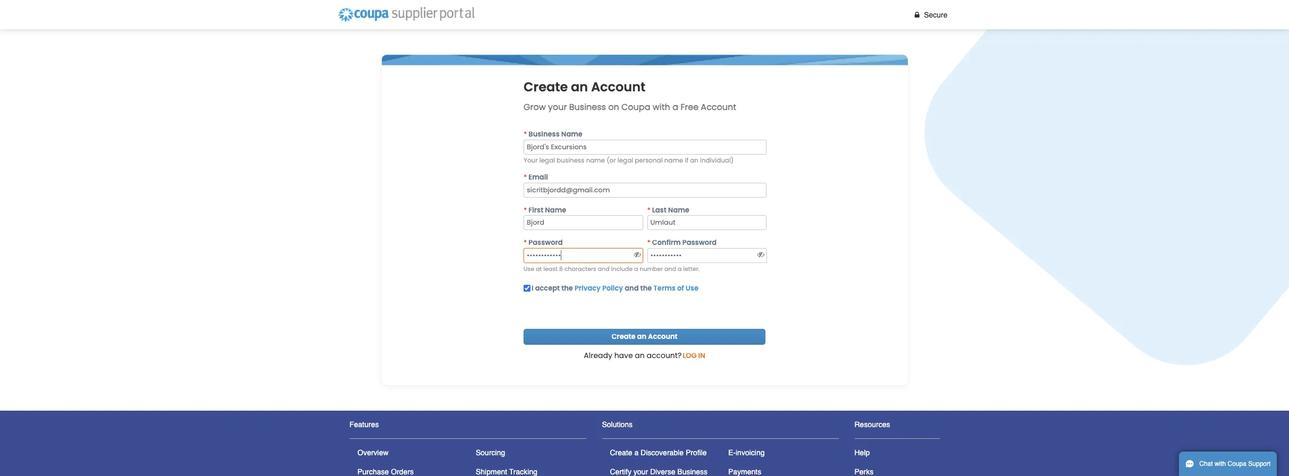 Task type: describe. For each thing, give the bounding box(es) containing it.
e-
[[729, 449, 736, 458]]

2 the from the left
[[641, 284, 652, 294]]

* last name
[[648, 205, 690, 215]]

a left 'letter.'
[[678, 265, 682, 273]]

log in link
[[682, 351, 706, 365]]

business inside create an account grow your business on coupa with a free account
[[569, 101, 606, 113]]

business
[[557, 157, 585, 165]]

log
[[683, 351, 697, 361]]

in
[[699, 351, 706, 361]]

* business name
[[524, 129, 583, 139]]

coupa supplier portal image
[[333, 3, 479, 26]]

* for * business name
[[524, 129, 527, 139]]

if
[[685, 157, 689, 165]]

your
[[548, 101, 567, 113]]

grow
[[524, 101, 546, 113]]

1 horizontal spatial fw image
[[913, 11, 922, 18]]

chat with coupa support button
[[1180, 452, 1278, 477]]

personal
[[635, 157, 663, 165]]

coupa inside create an account grow your business on coupa with a free account
[[622, 101, 651, 113]]

create for create an account
[[612, 332, 636, 342]]

solutions
[[602, 421, 633, 429]]

create a discoverable profile link
[[610, 449, 707, 458]]

first
[[529, 205, 544, 215]]

help
[[855, 449, 870, 458]]

log in button
[[683, 351, 706, 362]]

name for * business name
[[562, 129, 583, 139]]

fw image
[[633, 251, 642, 259]]

a inside create an account grow your business on coupa with a free account
[[673, 101, 679, 113]]

at
[[536, 265, 542, 273]]

already
[[584, 351, 613, 361]]

confirm
[[652, 238, 681, 248]]

an inside create an account grow your business on coupa with a free account
[[571, 78, 588, 96]]

free
[[681, 101, 699, 113]]

create an account button
[[524, 329, 766, 345]]

2 legal from the left
[[618, 157, 633, 165]]

coupa inside chat with coupa support "button"
[[1228, 461, 1247, 468]]

number
[[640, 265, 663, 273]]

* for * confirm password
[[648, 238, 651, 248]]

2 name from the left
[[665, 157, 683, 165]]

e-invoicing
[[729, 449, 765, 458]]

create for create an account grow your business on coupa with a free account
[[524, 78, 568, 96]]

discoverable
[[641, 449, 684, 458]]

chat
[[1200, 461, 1213, 468]]

1 name from the left
[[586, 157, 605, 165]]

create for create a discoverable profile
[[610, 449, 633, 458]]

email
[[529, 172, 548, 183]]

8
[[559, 265, 563, 273]]

already have an account? log in
[[584, 351, 706, 361]]

least
[[544, 265, 558, 273]]

secure
[[924, 10, 948, 19]]

your legal business name (or legal personal name if an individual)
[[524, 157, 734, 165]]

e-invoicing link
[[729, 449, 765, 458]]

terms
[[654, 284, 676, 294]]

with inside create an account grow your business on coupa with a free account
[[653, 101, 671, 113]]

i accept the privacy policy and the terms of use
[[532, 284, 699, 294]]

sourcing
[[476, 449, 505, 458]]

use at least 8 characters and include a number and a letter.
[[524, 265, 700, 273]]

0 vertical spatial use
[[524, 265, 534, 273]]

terms of use link
[[654, 284, 699, 294]]

chat with coupa support
[[1200, 461, 1271, 468]]

* for * first name
[[524, 205, 527, 215]]

resources link
[[855, 421, 891, 429]]

* email
[[524, 172, 548, 183]]



Task type: locate. For each thing, give the bounding box(es) containing it.
create an account grow your business on coupa with a free account
[[524, 78, 737, 113]]

i
[[532, 284, 534, 294]]

0 vertical spatial with
[[653, 101, 671, 113]]

1 the from the left
[[562, 284, 573, 294]]

name for * last name
[[668, 205, 690, 215]]

None password field
[[524, 248, 644, 263], [648, 248, 767, 263], [524, 248, 644, 263], [648, 248, 767, 263]]

create up have
[[612, 332, 636, 342]]

2 horizontal spatial account
[[701, 101, 737, 113]]

name right last
[[668, 205, 690, 215]]

the
[[562, 284, 573, 294], [641, 284, 652, 294]]

0 horizontal spatial the
[[562, 284, 573, 294]]

0 horizontal spatial legal
[[540, 157, 555, 165]]

overview link
[[358, 449, 389, 458]]

1 vertical spatial fw image
[[757, 251, 766, 259]]

* for * last name
[[648, 205, 651, 215]]

with
[[653, 101, 671, 113], [1215, 461, 1227, 468]]

resources
[[855, 421, 891, 429]]

create a discoverable profile
[[610, 449, 707, 458]]

0 horizontal spatial business
[[529, 129, 560, 139]]

a left free
[[673, 101, 679, 113]]

0 horizontal spatial name
[[586, 157, 605, 165]]

coupa right on
[[622, 101, 651, 113]]

account
[[591, 78, 646, 96], [701, 101, 737, 113], [648, 332, 678, 342]]

individual)
[[700, 157, 734, 165]]

create
[[524, 78, 568, 96], [612, 332, 636, 342], [610, 449, 633, 458]]

password up 'letter.'
[[683, 238, 717, 248]]

2 password from the left
[[683, 238, 717, 248]]

invoicing
[[736, 449, 765, 458]]

account?
[[647, 351, 682, 361]]

profile
[[686, 449, 707, 458]]

a left discoverable
[[635, 449, 639, 458]]

create down solutions
[[610, 449, 633, 458]]

(or
[[607, 157, 616, 165]]

the left terms
[[641, 284, 652, 294]]

and for the
[[625, 284, 639, 294]]

1 vertical spatial with
[[1215, 461, 1227, 468]]

1 vertical spatial use
[[686, 284, 699, 294]]

name for * first name
[[545, 205, 567, 215]]

0 horizontal spatial password
[[529, 238, 563, 248]]

support
[[1249, 461, 1271, 468]]

features
[[350, 421, 379, 429]]

privacy policy link
[[575, 284, 623, 294]]

1 horizontal spatial with
[[1215, 461, 1227, 468]]

an inside button
[[637, 332, 647, 342]]

None checkbox
[[524, 285, 531, 292]]

1 vertical spatial create
[[612, 332, 636, 342]]

1 horizontal spatial the
[[641, 284, 652, 294]]

* password
[[524, 238, 563, 248]]

accept
[[535, 284, 560, 294]]

with left free
[[653, 101, 671, 113]]

legal right (or
[[618, 157, 633, 165]]

coupa
[[622, 101, 651, 113], [1228, 461, 1247, 468]]

include
[[611, 265, 633, 273]]

1 horizontal spatial use
[[686, 284, 699, 294]]

account inside button
[[648, 332, 678, 342]]

* left the first
[[524, 205, 527, 215]]

0 horizontal spatial account
[[591, 78, 646, 96]]

overview
[[358, 449, 389, 458]]

fw image
[[913, 11, 922, 18], [757, 251, 766, 259]]

create inside create an account grow your business on coupa with a free account
[[524, 78, 568, 96]]

an
[[571, 78, 588, 96], [690, 157, 699, 165], [637, 332, 647, 342], [635, 351, 645, 361]]

0 vertical spatial account
[[591, 78, 646, 96]]

1 vertical spatial business
[[529, 129, 560, 139]]

* confirm password
[[648, 238, 717, 248]]

characters
[[565, 265, 597, 273]]

name right the first
[[545, 205, 567, 215]]

1 horizontal spatial coupa
[[1228, 461, 1247, 468]]

and
[[598, 265, 610, 273], [665, 265, 677, 273], [625, 284, 639, 294]]

None text field
[[524, 140, 767, 155], [524, 183, 767, 198], [524, 216, 643, 231], [524, 140, 767, 155], [524, 183, 767, 198], [524, 216, 643, 231]]

on
[[609, 101, 619, 113]]

have
[[615, 351, 633, 361]]

password up least
[[529, 238, 563, 248]]

name left (or
[[586, 157, 605, 165]]

legal right your
[[540, 157, 555, 165]]

and right number
[[665, 265, 677, 273]]

1 vertical spatial coupa
[[1228, 461, 1247, 468]]

* for * password
[[524, 238, 527, 248]]

name up business
[[562, 129, 583, 139]]

legal
[[540, 157, 555, 165], [618, 157, 633, 165]]

2 vertical spatial account
[[648, 332, 678, 342]]

a
[[673, 101, 679, 113], [634, 265, 638, 273], [678, 265, 682, 273], [635, 449, 639, 458]]

0 horizontal spatial use
[[524, 265, 534, 273]]

2 vertical spatial create
[[610, 449, 633, 458]]

0 vertical spatial fw image
[[913, 11, 922, 18]]

sourcing link
[[476, 449, 505, 458]]

of
[[678, 284, 684, 294]]

business down grow
[[529, 129, 560, 139]]

1 legal from the left
[[540, 157, 555, 165]]

0 horizontal spatial and
[[598, 265, 610, 273]]

password
[[529, 238, 563, 248], [683, 238, 717, 248]]

name
[[586, 157, 605, 165], [665, 157, 683, 165]]

name
[[562, 129, 583, 139], [545, 205, 567, 215], [668, 205, 690, 215]]

a right include
[[634, 265, 638, 273]]

and right policy
[[625, 284, 639, 294]]

business left on
[[569, 101, 606, 113]]

* left email
[[524, 172, 527, 183]]

1 password from the left
[[529, 238, 563, 248]]

0 vertical spatial create
[[524, 78, 568, 96]]

0 horizontal spatial with
[[653, 101, 671, 113]]

0 vertical spatial business
[[569, 101, 606, 113]]

* down * first name
[[524, 238, 527, 248]]

the right accept
[[562, 284, 573, 294]]

privacy
[[575, 284, 601, 294]]

1 horizontal spatial account
[[648, 332, 678, 342]]

account for create an account grow your business on coupa with a free account
[[591, 78, 646, 96]]

coupa left "support"
[[1228, 461, 1247, 468]]

1 horizontal spatial business
[[569, 101, 606, 113]]

* first name
[[524, 205, 567, 215]]

1 horizontal spatial password
[[683, 238, 717, 248]]

and for include
[[598, 265, 610, 273]]

1 horizontal spatial and
[[625, 284, 639, 294]]

create up grow
[[524, 78, 568, 96]]

last
[[652, 205, 667, 215]]

* left last
[[648, 205, 651, 215]]

*
[[524, 129, 527, 139], [524, 172, 527, 183], [524, 205, 527, 215], [648, 205, 651, 215], [524, 238, 527, 248], [648, 238, 651, 248]]

use right of
[[686, 284, 699, 294]]

account up on
[[591, 78, 646, 96]]

and left include
[[598, 265, 610, 273]]

None text field
[[648, 216, 767, 231]]

1 horizontal spatial legal
[[618, 157, 633, 165]]

letter.
[[684, 265, 700, 273]]

0 horizontal spatial coupa
[[622, 101, 651, 113]]

policy
[[603, 284, 623, 294]]

with inside chat with coupa support "button"
[[1215, 461, 1227, 468]]

use left at
[[524, 265, 534, 273]]

* for * email
[[524, 172, 527, 183]]

2 horizontal spatial and
[[665, 265, 677, 273]]

account for create an account
[[648, 332, 678, 342]]

* up your
[[524, 129, 527, 139]]

your
[[524, 157, 538, 165]]

with right the chat
[[1215, 461, 1227, 468]]

business
[[569, 101, 606, 113], [529, 129, 560, 139]]

1 vertical spatial account
[[701, 101, 737, 113]]

create inside button
[[612, 332, 636, 342]]

0 vertical spatial coupa
[[622, 101, 651, 113]]

help link
[[855, 449, 870, 458]]

* left "confirm"
[[648, 238, 651, 248]]

0 horizontal spatial fw image
[[757, 251, 766, 259]]

use
[[524, 265, 534, 273], [686, 284, 699, 294]]

create an account
[[612, 332, 678, 342]]

account up 'account?'
[[648, 332, 678, 342]]

name left if
[[665, 157, 683, 165]]

1 horizontal spatial name
[[665, 157, 683, 165]]

account right free
[[701, 101, 737, 113]]



Task type: vqa. For each thing, say whether or not it's contained in the screenshot.
the Catalogs link
no



